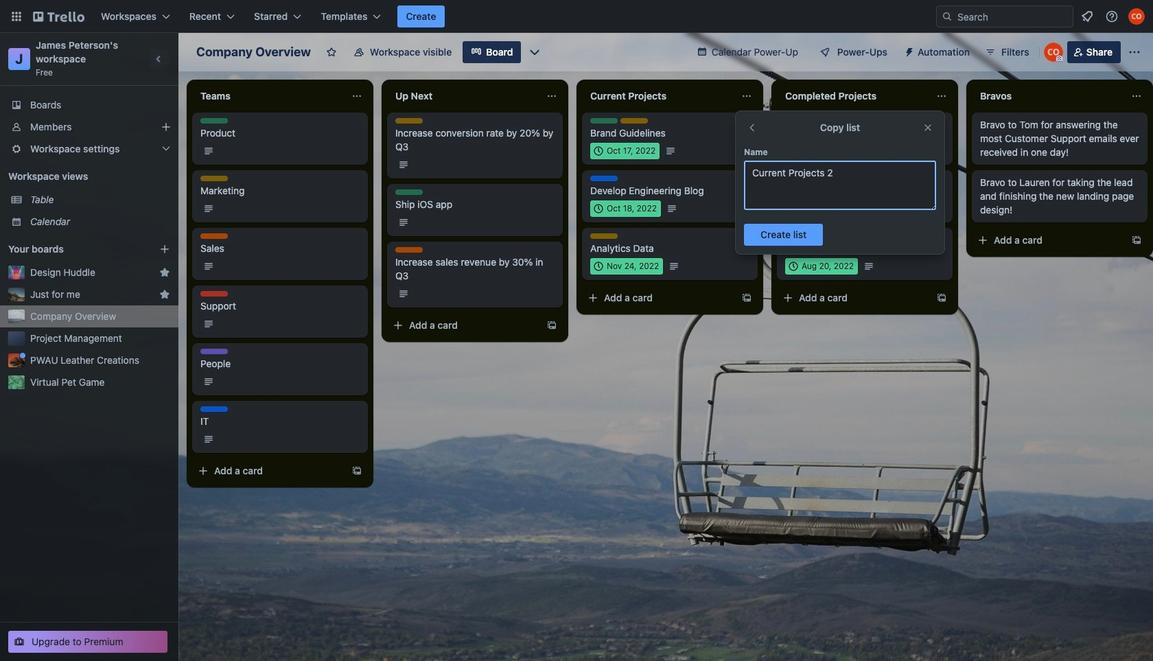 Task type: describe. For each thing, give the bounding box(es) containing it.
1 starred icon image from the top
[[159, 267, 170, 278]]

2 horizontal spatial color: green, title: "product" element
[[591, 118, 618, 124]]

create from template… image for left color: orange, title: "sales" element
[[352, 466, 363, 477]]

2 vertical spatial color: blue, title: "it" element
[[201, 407, 228, 412]]

create from template… image for bottom color: orange, title: "sales" element
[[547, 320, 558, 331]]

0 horizontal spatial color: red, title: "support" element
[[201, 291, 228, 297]]

0 notifications image
[[1079, 8, 1096, 25]]

open information menu image
[[1106, 10, 1119, 23]]

2 horizontal spatial color: blue, title: "it" element
[[816, 118, 843, 124]]

1 vertical spatial color: orange, title: "sales" element
[[396, 247, 423, 253]]

1 vertical spatial create from template… image
[[742, 293, 753, 304]]

star or unstar board image
[[326, 47, 337, 58]]

your boards with 6 items element
[[8, 241, 139, 258]]

add board image
[[159, 244, 170, 255]]

1 vertical spatial color: blue, title: "it" element
[[591, 176, 618, 181]]

show menu image
[[1128, 45, 1142, 59]]



Task type: locate. For each thing, give the bounding box(es) containing it.
color: blue, title: "it" element
[[816, 118, 843, 124], [591, 176, 618, 181], [201, 407, 228, 412]]

0 horizontal spatial create from template… image
[[742, 293, 753, 304]]

customize views image
[[528, 45, 542, 59]]

Board name text field
[[190, 41, 318, 63]]

sm image
[[899, 41, 918, 60]]

0 vertical spatial color: orange, title: "sales" element
[[201, 233, 228, 239]]

0 horizontal spatial color: orange, title: "sales" element
[[201, 233, 228, 239]]

color: purple, title: "people" element
[[201, 349, 228, 354]]

color: green, title: "product" element
[[201, 118, 228, 124], [591, 118, 618, 124], [396, 190, 423, 195]]

1 vertical spatial create from template… image
[[547, 320, 558, 331]]

1 horizontal spatial color: blue, title: "it" element
[[591, 176, 618, 181]]

0 vertical spatial color: blue, title: "it" element
[[816, 118, 843, 124]]

0 vertical spatial create from template… image
[[937, 293, 948, 304]]

workspace navigation collapse icon image
[[150, 49, 169, 69]]

1 horizontal spatial color: red, title: "support" element
[[786, 233, 813, 239]]

1 vertical spatial color: red, title: "support" element
[[201, 291, 228, 297]]

2 starred icon image from the top
[[159, 289, 170, 300]]

christina overa (christinaovera) image
[[1129, 8, 1145, 25]]

starred icon image
[[159, 267, 170, 278], [159, 289, 170, 300]]

1 horizontal spatial create from template… image
[[547, 320, 558, 331]]

christina overa (christinaovera) image
[[1044, 43, 1064, 62]]

create from template… image
[[1132, 235, 1143, 246], [742, 293, 753, 304]]

0 horizontal spatial create from template… image
[[352, 466, 363, 477]]

1 horizontal spatial color: green, title: "product" element
[[396, 190, 423, 195]]

search image
[[942, 11, 953, 22]]

color: orange, title: "sales" element
[[201, 233, 228, 239], [396, 247, 423, 253]]

None checkbox
[[591, 143, 660, 159], [786, 143, 858, 159], [591, 201, 661, 217], [786, 201, 858, 217], [786, 258, 858, 275], [591, 143, 660, 159], [786, 143, 858, 159], [591, 201, 661, 217], [786, 201, 858, 217], [786, 258, 858, 275]]

0 horizontal spatial color: blue, title: "it" element
[[201, 407, 228, 412]]

primary element
[[0, 0, 1154, 33]]

1 vertical spatial starred icon image
[[159, 289, 170, 300]]

None submit
[[744, 224, 824, 246]]

0 vertical spatial create from template… image
[[1132, 235, 1143, 246]]

0 vertical spatial starred icon image
[[159, 267, 170, 278]]

Search field
[[953, 7, 1073, 26]]

None checkbox
[[591, 258, 664, 275]]

color: yellow, title: "marketing" element
[[396, 118, 423, 124], [621, 118, 648, 124], [201, 176, 228, 181], [786, 176, 813, 181], [591, 233, 618, 239]]

create from template… image
[[937, 293, 948, 304], [547, 320, 558, 331], [352, 466, 363, 477]]

1 horizontal spatial create from template… image
[[1132, 235, 1143, 246]]

1 horizontal spatial color: orange, title: "sales" element
[[396, 247, 423, 253]]

2 horizontal spatial create from template… image
[[937, 293, 948, 304]]

0 horizontal spatial color: green, title: "product" element
[[201, 118, 228, 124]]

None text field
[[972, 85, 1126, 107], [744, 161, 937, 210], [972, 85, 1126, 107], [744, 161, 937, 210]]

0 vertical spatial color: red, title: "support" element
[[786, 233, 813, 239]]

back to home image
[[33, 5, 84, 27]]

2 vertical spatial create from template… image
[[352, 466, 363, 477]]

None text field
[[192, 85, 346, 107], [387, 85, 541, 107], [582, 85, 736, 107], [777, 85, 931, 107], [192, 85, 346, 107], [387, 85, 541, 107], [582, 85, 736, 107], [777, 85, 931, 107]]

color: red, title: "support" element
[[786, 233, 813, 239], [201, 291, 228, 297]]

this member is an admin of this board. image
[[1057, 56, 1063, 62]]



Task type: vqa. For each thing, say whether or not it's contained in the screenshot.
bottommost Starred Icon
yes



